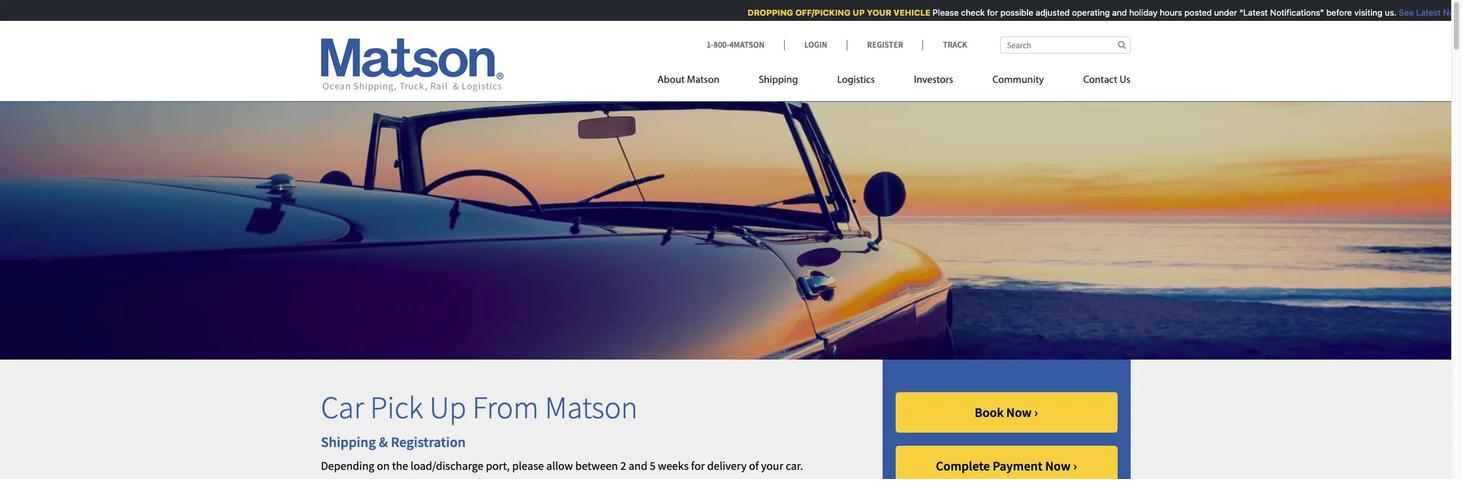 Task type: locate. For each thing, give the bounding box(es) containing it.
car
[[321, 388, 364, 427]]

notifications"
[[1266, 7, 1319, 18]]

shipping & registration
[[321, 433, 466, 451]]

0 vertical spatial matson
[[687, 75, 720, 86]]

check
[[956, 7, 980, 18]]

now ›
[[1006, 404, 1038, 421], [1045, 458, 1077, 474]]

1 horizontal spatial now ›
[[1045, 458, 1077, 474]]

pick
[[370, 388, 423, 427]]

0 vertical spatial now ›
[[1006, 404, 1038, 421]]

0 vertical spatial shipping
[[759, 75, 798, 86]]

matson up between
[[545, 388, 638, 427]]

about matson link
[[657, 69, 739, 95]]

car pick up from matson
[[321, 388, 638, 427]]

&
[[379, 433, 388, 451]]

car shipped by matson to hawaii at beach during sunset. image
[[0, 81, 1451, 360]]

1-800-4matson link
[[706, 39, 784, 50]]

complete payment now › link
[[895, 446, 1117, 479]]

matson
[[687, 75, 720, 86], [545, 388, 638, 427]]

1-
[[706, 39, 714, 50]]

dropping
[[743, 7, 789, 18]]

latest
[[1412, 7, 1436, 18]]

2
[[620, 458, 626, 473]]

0 horizontal spatial and
[[629, 458, 647, 473]]

and left holiday
[[1108, 7, 1122, 18]]

1 horizontal spatial and
[[1108, 7, 1122, 18]]

car.
[[786, 458, 803, 473]]

about matson
[[657, 75, 720, 86]]

book now › link
[[895, 393, 1117, 433]]

complete payment now ›
[[936, 458, 1077, 474]]

see
[[1394, 7, 1409, 18]]

0 vertical spatial for
[[983, 7, 994, 18]]

contact us link
[[1064, 69, 1130, 95]]

for right weeks
[[691, 458, 705, 473]]

under
[[1210, 7, 1233, 18]]

now › right payment
[[1045, 458, 1077, 474]]

matson right about
[[687, 75, 720, 86]]

contact
[[1083, 75, 1117, 86]]

operating
[[1067, 7, 1105, 18]]

your
[[761, 458, 783, 473]]

for
[[983, 7, 994, 18], [691, 458, 705, 473]]

now › right book
[[1006, 404, 1038, 421]]

shipping
[[759, 75, 798, 86], [321, 433, 376, 451]]

track
[[943, 39, 967, 50]]

1 horizontal spatial matson
[[687, 75, 720, 86]]

hours
[[1155, 7, 1178, 18]]

matson inside about matson link
[[687, 75, 720, 86]]

your
[[862, 7, 887, 18]]

shipping for shipping
[[759, 75, 798, 86]]

0 horizontal spatial for
[[691, 458, 705, 473]]

search image
[[1118, 40, 1126, 49]]

section containing book now ›
[[866, 360, 1147, 479]]

book now ›
[[975, 404, 1038, 421]]

depending on the load/discharge port, please allow between 2 and 5 weeks for delivery of your car.
[[321, 458, 803, 473]]

1 vertical spatial shipping
[[321, 433, 376, 451]]

login
[[804, 39, 827, 50]]

please
[[928, 7, 954, 18]]

community
[[992, 75, 1044, 86]]

investors
[[914, 75, 953, 86]]

4matson
[[729, 39, 764, 50]]

1-800-4matson
[[706, 39, 764, 50]]

dropping off/picking up your vehicle please check for possible adjusted operating and holiday hours posted under "latest notifications" before visiting us. see latest notific
[[743, 7, 1461, 18]]

shipping down 4matson
[[759, 75, 798, 86]]

between
[[575, 458, 618, 473]]

from
[[473, 388, 539, 427]]

0 horizontal spatial matson
[[545, 388, 638, 427]]

allow
[[546, 458, 573, 473]]

community link
[[973, 69, 1064, 95]]

payment
[[993, 458, 1043, 474]]

adjusted
[[1031, 7, 1065, 18]]

up
[[429, 388, 466, 427]]

800-
[[714, 39, 729, 50]]

and right the 2
[[629, 458, 647, 473]]

for right check
[[983, 7, 994, 18]]

None search field
[[1000, 37, 1130, 54]]

0 horizontal spatial shipping
[[321, 433, 376, 451]]

1 horizontal spatial shipping
[[759, 75, 798, 86]]

section
[[866, 360, 1147, 479]]

shipping inside top menu navigation
[[759, 75, 798, 86]]

depending
[[321, 458, 374, 473]]

and
[[1108, 7, 1122, 18], [629, 458, 647, 473]]

1 vertical spatial now ›
[[1045, 458, 1077, 474]]

visiting
[[1350, 7, 1378, 18]]

us.
[[1380, 7, 1392, 18]]

book
[[975, 404, 1004, 421]]

shipping up 'depending'
[[321, 433, 376, 451]]

on
[[377, 458, 390, 473]]

1 vertical spatial and
[[629, 458, 647, 473]]

us
[[1120, 75, 1130, 86]]

0 horizontal spatial now ›
[[1006, 404, 1038, 421]]



Task type: vqa. For each thing, say whether or not it's contained in the screenshot.
top the 877-
no



Task type: describe. For each thing, give the bounding box(es) containing it.
investors link
[[894, 69, 973, 95]]

about
[[657, 75, 685, 86]]

delivery
[[707, 458, 747, 473]]

of
[[749, 458, 759, 473]]

1 vertical spatial for
[[691, 458, 705, 473]]

5
[[650, 458, 656, 473]]

off/picking
[[791, 7, 846, 18]]

login link
[[784, 39, 847, 50]]

contact us
[[1083, 75, 1130, 86]]

Search search field
[[1000, 37, 1130, 54]]

blue matson logo with ocean, shipping, truck, rail and logistics written beneath it. image
[[321, 39, 504, 92]]

holiday
[[1125, 7, 1153, 18]]

please
[[512, 458, 544, 473]]

possible
[[996, 7, 1029, 18]]

posted
[[1180, 7, 1207, 18]]

the
[[392, 458, 408, 473]]

top menu navigation
[[657, 69, 1130, 95]]

vehicle
[[889, 7, 926, 18]]

shipping link
[[739, 69, 818, 95]]

register link
[[847, 39, 923, 50]]

registration
[[391, 433, 466, 451]]

register
[[867, 39, 903, 50]]

before
[[1322, 7, 1347, 18]]

see latest notific link
[[1392, 7, 1461, 18]]

up
[[848, 7, 860, 18]]

complete
[[936, 458, 990, 474]]

logistics link
[[818, 69, 894, 95]]

port,
[[486, 458, 510, 473]]

shipping for shipping & registration
[[321, 433, 376, 451]]

1 horizontal spatial for
[[983, 7, 994, 18]]

load/discharge
[[411, 458, 483, 473]]

"latest
[[1235, 7, 1263, 18]]

weeks
[[658, 458, 689, 473]]

logistics
[[837, 75, 875, 86]]

0 vertical spatial and
[[1108, 7, 1122, 18]]

track link
[[923, 39, 967, 50]]

notific
[[1439, 7, 1461, 18]]

1 vertical spatial matson
[[545, 388, 638, 427]]



